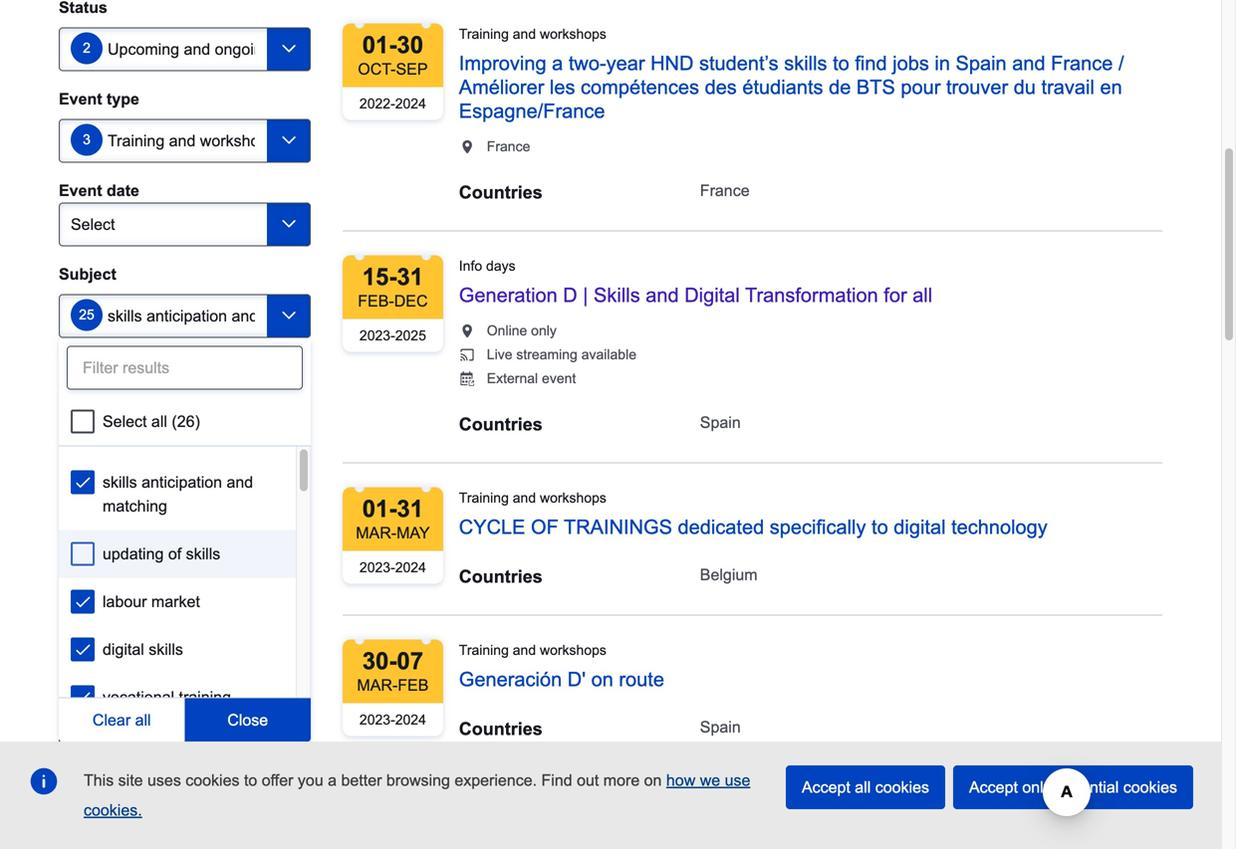 Task type: locate. For each thing, give the bounding box(es) containing it.
les
[[550, 76, 575, 98]]

trainings
[[564, 516, 672, 538]]

s image
[[73, 473, 93, 493], [73, 592, 93, 612], [73, 688, 93, 708]]

2024 for 30
[[395, 96, 426, 111]]

2023-2024 for 31
[[360, 560, 426, 576]]

1 workshops from the top
[[540, 26, 607, 42]]

1 vertical spatial digital
[[103, 641, 144, 659]]

s image
[[73, 640, 93, 660]]

training and workshops up improving
[[459, 26, 607, 42]]

jobs
[[893, 52, 929, 74]]

1 xs image from the top
[[459, 139, 475, 155]]

digital left technology
[[894, 516, 946, 538]]

(26)
[[172, 413, 200, 431]]

1 xs image from the top
[[459, 347, 475, 363]]

1 vertical spatial event
[[59, 182, 102, 200]]

01- inside 01-30 oct-sep
[[362, 32, 397, 58]]

xs image for online only
[[459, 323, 475, 339]]

skills up étudiants
[[784, 52, 827, 74]]

1 vertical spatial 2024
[[395, 560, 426, 576]]

Filter results search field
[[67, 346, 303, 390]]

2 xs image from the top
[[459, 323, 475, 339]]

1 vertical spatial to
[[872, 516, 888, 538]]

digital
[[894, 516, 946, 538], [103, 641, 144, 659]]

xs image down generation
[[459, 323, 475, 339]]

online up live
[[487, 323, 527, 339]]

external
[[487, 371, 538, 386]]

d'
[[568, 669, 586, 691]]

training and workshops
[[459, 26, 607, 42], [459, 491, 607, 506], [459, 643, 607, 658]]

2024 down sep
[[395, 96, 426, 111]]

0 vertical spatial mar-
[[356, 524, 397, 542]]

1 horizontal spatial to
[[833, 52, 850, 74]]

sep
[[396, 60, 428, 78]]

vocational
[[103, 689, 174, 707]]

of
[[168, 545, 182, 563]]

oct-
[[358, 60, 396, 78]]

more
[[604, 772, 640, 790]]

a right you at the bottom
[[328, 772, 337, 790]]

1 horizontal spatial only
[[1023, 779, 1052, 797]]

2 horizontal spatial france
[[1051, 52, 1113, 74]]

event type
[[59, 90, 139, 108]]

event date
[[59, 182, 139, 200]]

training for 07
[[459, 643, 509, 658]]

cookies
[[186, 772, 240, 790], [875, 779, 930, 797], [1124, 779, 1178, 797]]

spain
[[956, 52, 1007, 74], [700, 414, 741, 432], [700, 719, 741, 737]]

1 training and workshops from the top
[[459, 26, 607, 42]]

2024 down may
[[395, 560, 426, 576]]

accept left essential
[[969, 779, 1018, 797]]

31 inside "15-31 feb-dec"
[[397, 264, 424, 290]]

cycle of trainings dedicated specifically to digital technology
[[459, 516, 1048, 538]]

01- up may
[[362, 496, 397, 522]]

workshops for 07
[[540, 643, 607, 658]]

s image for vocational training
[[73, 688, 93, 708]]

0 horizontal spatial only
[[531, 323, 557, 339]]

training up improving
[[459, 26, 509, 42]]

0 horizontal spatial online
[[59, 540, 108, 558]]

training
[[179, 689, 231, 707]]

31 for 15-
[[397, 264, 424, 290]]

0 vertical spatial 31
[[397, 264, 424, 290]]

1 horizontal spatial online
[[487, 323, 527, 339]]

training and workshops for 01-31
[[459, 491, 607, 506]]

01- up the oct-
[[362, 32, 397, 58]]

skills right "of"
[[186, 545, 220, 563]]

1 2024 from the top
[[395, 96, 426, 111]]

0 vertical spatial 2023-2024
[[360, 560, 426, 576]]

s image left the labour
[[73, 592, 93, 612]]

countries down external
[[459, 414, 543, 435]]

1 vertical spatial training and workshops
[[459, 491, 607, 506]]

31 inside 01-31 mar-may
[[397, 496, 424, 522]]

0 horizontal spatial digital
[[103, 641, 144, 659]]

0 vertical spatial 01-
[[362, 32, 397, 58]]

2 vertical spatial s image
[[73, 688, 93, 708]]

01-
[[362, 32, 397, 58], [362, 496, 397, 522]]

bts
[[857, 76, 895, 98]]

this site uses cookies to offer you a better browsing experience. find out more on
[[84, 772, 666, 790]]

and up of
[[513, 491, 536, 506]]

2024 for 07
[[395, 713, 426, 728]]

1 vertical spatial only
[[1023, 779, 1052, 797]]

select text field up event type
[[59, 27, 311, 71]]

3 s image from the top
[[73, 688, 93, 708]]

training and workshops for 01-30
[[459, 26, 607, 42]]

accept only essential cookies link
[[953, 766, 1194, 810]]

1 select text field from the top
[[59, 27, 311, 71]]

labour market
[[103, 593, 200, 611]]

0 vertical spatial online
[[487, 323, 527, 339]]

2 2024 from the top
[[395, 560, 426, 576]]

1 01- from the top
[[362, 32, 397, 58]]

2 vertical spatial workshops
[[540, 643, 607, 658]]

0 vertical spatial digital
[[894, 516, 946, 538]]

01- inside 01-31 mar-may
[[362, 496, 397, 522]]

1 vertical spatial s image
[[73, 592, 93, 612]]

type
[[107, 90, 139, 108], [113, 540, 146, 558]]

route
[[619, 669, 664, 691]]

clear up search
[[93, 712, 131, 730]]

3 training from the top
[[459, 643, 509, 658]]

mar- inside 30-07 mar-feb
[[357, 677, 398, 695]]

clear for clear filters
[[162, 742, 200, 760]]

1 horizontal spatial accept
[[969, 779, 1018, 797]]

filters
[[204, 742, 242, 760]]

student's
[[699, 52, 779, 74]]

workshops
[[540, 26, 607, 42], [540, 491, 607, 506], [540, 643, 607, 658]]

skills up matching
[[103, 474, 137, 492]]

only inside accept only essential cookies link
[[1023, 779, 1052, 797]]

and up du
[[1012, 52, 1046, 74]]

event up 3
[[59, 90, 102, 108]]

find
[[855, 52, 887, 74]]

1 vertical spatial xs image
[[459, 371, 475, 387]]

2024 down feb at the bottom of page
[[395, 713, 426, 728]]

to up de
[[833, 52, 850, 74]]

to right specifically
[[872, 516, 888, 538]]

1 vertical spatial 2023-
[[360, 560, 395, 576]]

2023- for 30-
[[360, 713, 395, 728]]

0 vertical spatial only
[[531, 323, 557, 339]]

1 vertical spatial 31
[[397, 496, 424, 522]]

2 2023-2024 from the top
[[360, 713, 426, 728]]

0 vertical spatial training and workshops
[[459, 26, 607, 42]]

xs image down améliorer
[[459, 139, 475, 155]]

clear all
[[93, 712, 151, 730]]

and
[[513, 26, 536, 42], [1012, 52, 1046, 74], [646, 284, 679, 306], [227, 474, 253, 492], [513, 491, 536, 506], [513, 643, 536, 658]]

only
[[531, 323, 557, 339], [1023, 779, 1052, 797]]

2023-
[[360, 328, 395, 344], [360, 560, 395, 576], [360, 713, 395, 728]]

0 vertical spatial 2023-
[[360, 328, 395, 344]]

all for clear all
[[135, 712, 151, 730]]

online
[[487, 323, 527, 339], [59, 540, 108, 558]]

only left essential
[[1023, 779, 1052, 797]]

2 vertical spatial 2024
[[395, 713, 426, 728]]

1 vertical spatial select text field
[[59, 119, 311, 163]]

training and workshops up of
[[459, 491, 607, 506]]

xs image left live
[[459, 347, 475, 363]]

3 workshops from the top
[[540, 643, 607, 658]]

1 2023-2024 from the top
[[360, 560, 426, 576]]

0 vertical spatial type
[[107, 90, 139, 108]]

1 horizontal spatial a
[[552, 52, 563, 74]]

0 horizontal spatial france
[[487, 139, 530, 154]]

xs image for live streaming available
[[459, 347, 475, 363]]

2 workshops from the top
[[540, 491, 607, 506]]

0 vertical spatial training
[[459, 26, 509, 42]]

1 accept from the left
[[802, 779, 851, 797]]

31
[[397, 264, 424, 290], [397, 496, 424, 522]]

s image down venue
[[73, 473, 93, 493]]

0 horizontal spatial cookies
[[186, 772, 240, 790]]

mar-
[[356, 524, 397, 542], [357, 677, 398, 695]]

to left offer
[[244, 772, 257, 790]]

s image up clear all
[[73, 688, 93, 708]]

0 vertical spatial workshops
[[540, 26, 607, 42]]

xs image
[[459, 139, 475, 155], [459, 323, 475, 339]]

updating of skills
[[103, 545, 220, 563]]

1 2023- from the top
[[360, 328, 395, 344]]

and up generación at the left bottom of page
[[513, 643, 536, 658]]

1 vertical spatial training
[[459, 491, 509, 506]]

training and workshops for 30-07
[[459, 643, 607, 658]]

event left date
[[59, 182, 102, 200]]

0 vertical spatial s image
[[73, 473, 93, 493]]

clear
[[93, 712, 131, 730], [162, 742, 200, 760]]

only for accept
[[1023, 779, 1052, 797]]

all for accept all cookies
[[855, 779, 871, 797]]

3 2024 from the top
[[395, 713, 426, 728]]

3 2023- from the top
[[360, 713, 395, 728]]

1 vertical spatial 01-
[[362, 496, 397, 522]]

1 training from the top
[[459, 26, 509, 42]]

0 horizontal spatial a
[[328, 772, 337, 790]]

0 vertical spatial xs image
[[459, 347, 475, 363]]

type up date
[[107, 90, 139, 108]]

countries
[[459, 182, 543, 203], [459, 414, 543, 435], [459, 567, 543, 587], [59, 632, 133, 650], [459, 719, 543, 740]]

2 vertical spatial training
[[459, 643, 509, 658]]

0 horizontal spatial accept
[[802, 779, 851, 797]]

0 vertical spatial 2024
[[395, 96, 426, 111]]

2023- down 30-07 mar-feb
[[360, 713, 395, 728]]

0 vertical spatial event
[[59, 90, 102, 108]]

only up streaming
[[531, 323, 557, 339]]

1 vertical spatial xs image
[[459, 323, 475, 339]]

1 horizontal spatial clear
[[162, 742, 200, 760]]

2
[[83, 40, 91, 56]]

to
[[833, 52, 850, 74], [872, 516, 888, 538], [244, 772, 257, 790]]

1 vertical spatial workshops
[[540, 491, 607, 506]]

25
[[79, 307, 94, 323]]

2 accept from the left
[[969, 779, 1018, 797]]

2 2023- from the top
[[360, 560, 395, 576]]

subject
[[59, 265, 116, 283]]

0 vertical spatial xs image
[[459, 139, 475, 155]]

training and workshops up generación at the left bottom of page
[[459, 643, 607, 658]]

2 01- from the top
[[362, 496, 397, 522]]

0 horizontal spatial clear
[[93, 712, 131, 730]]

1 s image from the top
[[73, 473, 93, 493]]

a up les
[[552, 52, 563, 74]]

0 horizontal spatial to
[[244, 772, 257, 790]]

accept right use
[[802, 779, 851, 797]]

2023-2024 down may
[[360, 560, 426, 576]]

xs image left external
[[459, 371, 475, 387]]

and inside improving a two-year hnd student's skills to find jobs in spain and france / améliorer les compétences des étudiants de bts pour trouver du travail en espagne/france
[[1012, 52, 1046, 74]]

0 vertical spatial a
[[552, 52, 563, 74]]

training up generación at the left bottom of page
[[459, 643, 509, 658]]

xs image for france
[[459, 139, 475, 155]]

offer
[[262, 772, 293, 790]]

select text field up date
[[59, 119, 311, 163]]

all inside button
[[135, 712, 151, 730]]

on left "how"
[[644, 772, 662, 790]]

how
[[666, 772, 696, 790]]

15-31 feb-dec
[[358, 264, 428, 310]]

1 vertical spatial clear
[[162, 742, 200, 760]]

cycle
[[459, 516, 526, 538]]

0 vertical spatial on
[[591, 669, 614, 691]]

1 vertical spatial type
[[113, 540, 146, 558]]

workshops up the d'
[[540, 643, 607, 658]]

market
[[151, 593, 200, 611]]

0 vertical spatial to
[[833, 52, 850, 74]]

1 vertical spatial online
[[59, 540, 108, 558]]

2 event from the top
[[59, 182, 102, 200]]

s image for labour market
[[73, 592, 93, 612]]

available
[[582, 347, 637, 363]]

countries down generación at the left bottom of page
[[459, 719, 543, 740]]

spain inside improving a two-year hnd student's skills to find jobs in spain and france / améliorer les compétences des étudiants de bts pour trouver du travail en espagne/france
[[956, 52, 1007, 74]]

1 31 from the top
[[397, 264, 424, 290]]

2023-2024 down feb at the bottom of page
[[360, 713, 426, 728]]

clear up uses
[[162, 742, 200, 760]]

1 vertical spatial 2023-2024
[[360, 713, 426, 728]]

site
[[118, 772, 143, 790]]

2024
[[395, 96, 426, 111], [395, 560, 426, 576], [395, 713, 426, 728]]

1 vertical spatial mar-
[[357, 677, 398, 695]]

and right anticipation
[[227, 474, 253, 492]]

type down matching
[[113, 540, 146, 558]]

d
[[563, 284, 578, 306]]

improving
[[459, 52, 547, 74]]

cookies for accept
[[1124, 779, 1178, 797]]

0 vertical spatial france
[[1051, 52, 1113, 74]]

31 up may
[[397, 496, 424, 522]]

cycle of trainings dedicated specifically to digital technology link
[[459, 516, 1048, 538]]

2 xs image from the top
[[459, 371, 475, 387]]

1 event from the top
[[59, 90, 102, 108]]

clear for clear all
[[93, 712, 131, 730]]

2023- down 01-31 mar-may
[[360, 560, 395, 576]]

xs image
[[459, 347, 475, 363], [459, 371, 475, 387]]

3 training and workshops from the top
[[459, 643, 607, 658]]

2 s image from the top
[[73, 592, 93, 612]]

mar- inside 01-31 mar-may
[[356, 524, 397, 542]]

2 vertical spatial training and workshops
[[459, 643, 607, 658]]

online down matching
[[59, 540, 108, 558]]

we
[[700, 772, 720, 790]]

workshops up of
[[540, 491, 607, 506]]

2 training from the top
[[459, 491, 509, 506]]

2 vertical spatial france
[[700, 182, 750, 200]]

0 vertical spatial select text field
[[59, 27, 311, 71]]

on
[[591, 669, 614, 691], [644, 772, 662, 790]]

you
[[298, 772, 324, 790]]

skills inside improving a two-year hnd student's skills to find jobs in spain and france / améliorer les compétences des étudiants de bts pour trouver du travail en espagne/france
[[784, 52, 827, 74]]

out
[[577, 772, 599, 790]]

0 vertical spatial spain
[[956, 52, 1007, 74]]

on right the d'
[[591, 669, 614, 691]]

workshops for 30
[[540, 26, 607, 42]]

skills anticipation and matching
[[103, 474, 258, 515]]

2023-2025
[[360, 328, 426, 344]]

30-
[[362, 648, 397, 675]]

2 31 from the top
[[397, 496, 424, 522]]

select all (26)
[[103, 413, 200, 431]]

2023- down feb-
[[360, 328, 395, 344]]

2 vertical spatial 2023-
[[360, 713, 395, 728]]

31 up dec
[[397, 264, 424, 290]]

all
[[913, 284, 933, 306], [151, 413, 167, 431], [135, 712, 151, 730], [855, 779, 871, 797]]

may
[[397, 524, 430, 542]]

0 vertical spatial clear
[[93, 712, 131, 730]]

france
[[1051, 52, 1113, 74], [487, 139, 530, 154], [700, 182, 750, 200]]

Select text field
[[59, 27, 311, 71], [59, 119, 311, 163]]

2 horizontal spatial cookies
[[1124, 779, 1178, 797]]

2 horizontal spatial to
[[872, 516, 888, 538]]

training for 30
[[459, 26, 509, 42]]

2 training and workshops from the top
[[459, 491, 607, 506]]

countries down cycle
[[459, 567, 543, 587]]

1 horizontal spatial on
[[644, 772, 662, 790]]

2 vertical spatial to
[[244, 772, 257, 790]]

digital right s icon at the bottom left of the page
[[103, 641, 144, 659]]

skills
[[784, 52, 827, 74], [103, 474, 137, 492], [186, 545, 220, 563], [149, 641, 183, 659]]

event
[[59, 90, 102, 108], [59, 182, 102, 200]]

workshops up two-
[[540, 26, 607, 42]]

live streaming available
[[487, 347, 637, 363]]

2 select text field from the top
[[59, 119, 311, 163]]

2022-
[[360, 96, 395, 111]]

training up cycle
[[459, 491, 509, 506]]



Task type: describe. For each thing, give the bounding box(es) containing it.
all for select all (26)
[[151, 413, 167, 431]]

countries down the labour
[[59, 632, 133, 650]]

|
[[583, 284, 588, 306]]

and up improving
[[513, 26, 536, 42]]

close button
[[185, 699, 311, 743]]

accept only essential cookies
[[969, 779, 1178, 797]]

generación
[[459, 669, 562, 691]]

07
[[397, 648, 424, 675]]

countries up days
[[459, 182, 543, 203]]

generación d' on route
[[459, 669, 664, 691]]

1 vertical spatial france
[[487, 139, 530, 154]]

clear filters
[[162, 742, 242, 760]]

accept for accept all cookies
[[802, 779, 851, 797]]

améliorer
[[459, 76, 544, 98]]

cookies.
[[84, 802, 142, 820]]

only for online
[[531, 323, 557, 339]]

uses
[[147, 772, 181, 790]]

transformation
[[745, 284, 878, 306]]

clear all button
[[59, 699, 185, 743]]

better
[[341, 772, 382, 790]]

1 vertical spatial a
[[328, 772, 337, 790]]

31 for 01-
[[397, 496, 424, 522]]

and right "skills"
[[646, 284, 679, 306]]

de
[[829, 76, 851, 98]]

clear filters button
[[146, 729, 258, 772]]

mar- for 30-
[[357, 677, 398, 695]]

for
[[884, 284, 907, 306]]

du
[[1014, 76, 1036, 98]]

mar- for 01-
[[356, 524, 397, 542]]

a inside improving a two-year hnd student's skills to find jobs in spain and france / améliorer les compétences des étudiants de bts pour trouver du travail en espagne/france
[[552, 52, 563, 74]]

des
[[705, 76, 737, 98]]

streaming
[[516, 347, 578, 363]]

matching
[[103, 498, 167, 515]]

how we use cookies.
[[84, 772, 751, 820]]

2023- for 01-
[[360, 560, 395, 576]]

étudiants
[[743, 76, 823, 98]]

1 vertical spatial spain
[[700, 414, 741, 432]]

dec
[[394, 292, 428, 310]]

01-31 mar-may
[[356, 496, 430, 542]]

technology
[[952, 516, 1048, 538]]

event for event type
[[59, 90, 102, 108]]

type for online type
[[113, 540, 146, 558]]

xs image for external event
[[459, 371, 475, 387]]

anticipation
[[142, 474, 222, 492]]

info
[[459, 258, 482, 274]]

select text field for 2
[[59, 27, 311, 71]]

cookies for this
[[186, 772, 240, 790]]

skills inside skills anticipation and matching
[[103, 474, 137, 492]]

2023-2024 for 07
[[360, 713, 426, 728]]

1 vertical spatial on
[[644, 772, 662, 790]]

essential
[[1056, 779, 1119, 797]]

2024 for 31
[[395, 560, 426, 576]]

and inside skills anticipation and matching
[[227, 474, 253, 492]]

15-
[[362, 264, 397, 290]]

to inside improving a two-year hnd student's skills to find jobs in spain and france / améliorer les compétences des étudiants de bts pour trouver du travail en espagne/france
[[833, 52, 850, 74]]

training for 31
[[459, 491, 509, 506]]

labour
[[103, 593, 147, 611]]

workshops for 31
[[540, 491, 607, 506]]

1 horizontal spatial cookies
[[875, 779, 930, 797]]

digital skills
[[103, 641, 183, 659]]

select text field for 3
[[59, 119, 311, 163]]

skills up vocational training
[[149, 641, 183, 659]]

online for online type
[[59, 540, 108, 558]]

external event
[[487, 371, 576, 386]]

search button
[[59, 729, 141, 772]]

trouver
[[946, 76, 1008, 98]]

2023- for 15-
[[360, 328, 395, 344]]

1 horizontal spatial digital
[[894, 516, 946, 538]]

type for event type
[[107, 90, 139, 108]]

info days
[[459, 258, 516, 274]]

skills
[[594, 284, 640, 306]]

2 vertical spatial spain
[[700, 719, 741, 737]]

01- for 01-31
[[362, 496, 397, 522]]

organisers
[[59, 357, 143, 375]]

in
[[935, 52, 950, 74]]

01- for 01-30
[[362, 32, 397, 58]]

accept for accept only essential cookies
[[969, 779, 1018, 797]]

online type
[[59, 540, 146, 558]]

generation
[[459, 284, 558, 306]]

accept all cookies link
[[786, 766, 945, 810]]

compétences
[[581, 76, 699, 98]]

this
[[84, 772, 114, 790]]

feb-
[[358, 292, 394, 310]]

1 horizontal spatial france
[[700, 182, 750, 200]]

01-30 oct-sep
[[358, 32, 428, 78]]

generación d' on route link
[[459, 669, 664, 691]]

dedicated
[[678, 516, 764, 538]]

of
[[531, 516, 559, 538]]

belgium
[[700, 566, 758, 584]]

2022-2024
[[360, 96, 426, 111]]

select
[[103, 413, 147, 431]]

pour
[[901, 76, 941, 98]]

close
[[227, 712, 268, 730]]

browsing
[[386, 772, 450, 790]]

use
[[725, 772, 751, 790]]

improving a two-year hnd student's skills to find jobs in spain and france / améliorer les compétences des étudiants de bts pour trouver du travail en espagne/france link
[[459, 52, 1124, 122]]

two-
[[569, 52, 606, 74]]

s image for skills anticipation and matching
[[73, 473, 93, 493]]

specifically
[[770, 516, 866, 538]]

30-07 mar-feb
[[357, 648, 429, 695]]

digital
[[685, 284, 740, 306]]

france inside improving a two-year hnd student's skills to find jobs in spain and france / améliorer les compétences des étudiants de bts pour trouver du travail en espagne/france
[[1051, 52, 1113, 74]]

feb
[[398, 677, 429, 695]]

date
[[107, 182, 139, 200]]

online for online only
[[487, 323, 527, 339]]

30
[[397, 32, 424, 58]]

days
[[486, 258, 516, 274]]

generation d | skills and digital transformation for all
[[459, 284, 933, 306]]

venue
[[59, 449, 106, 467]]

0 horizontal spatial on
[[591, 669, 614, 691]]

2025
[[395, 328, 426, 344]]

improving a two-year hnd student's skills to find jobs in spain and france / améliorer les compétences des étudiants de bts pour trouver du travail en espagne/france
[[459, 52, 1124, 122]]

Select text field
[[59, 294, 311, 338]]

accept all cookies
[[802, 779, 930, 797]]

search
[[75, 742, 125, 760]]

year
[[606, 52, 645, 74]]

event for event date
[[59, 182, 102, 200]]



Task type: vqa. For each thing, say whether or not it's contained in the screenshot.
the leftmost cookies
yes



